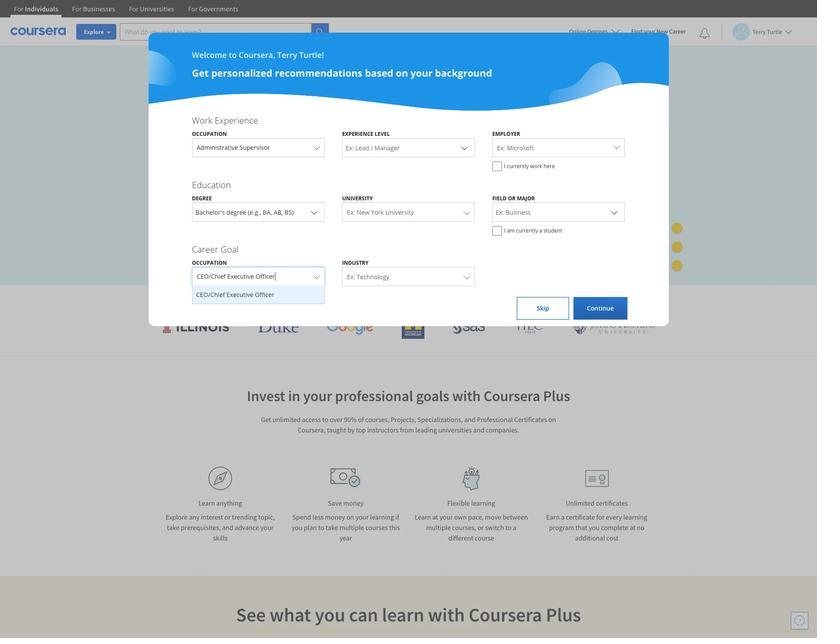 Task type: describe. For each thing, give the bounding box(es) containing it.
different
[[448, 534, 473, 543]]

find
[[631, 27, 643, 35]]

0 vertical spatial money
[[343, 499, 364, 508]]

learn for learn anything
[[199, 499, 215, 508]]

certificate inside unlimited access to 7,000+ world-class courses, hands-on projects, and job-ready certificate programs—all included in your subscription
[[261, 137, 305, 151]]

for for governments
[[188, 4, 198, 13]]

welcome to coursera, terry turtle!
[[192, 50, 324, 60]]

0 vertical spatial with
[[492, 292, 513, 306]]

coursera image
[[10, 25, 66, 38]]

plus for see what you can learn with coursera plus
[[546, 603, 581, 627]]

officer
[[255, 291, 274, 299]]

microsoft
[[507, 144, 534, 152]]

learn for learn from 275+ leading universities and companies with coursera plus
[[234, 292, 262, 306]]

york
[[371, 208, 384, 217]]

at inside learn at your own pace, move between multiple courses, or switch to a different course
[[432, 513, 438, 522]]

/month,
[[166, 195, 191, 204]]

flexible learning image
[[456, 467, 486, 491]]

degree
[[192, 195, 212, 202]]

over
[[330, 415, 343, 424]]

access inside unlimited access to 7,000+ world-class courses, hands-on projects, and job-ready certificate programs—all included in your subscription
[[202, 122, 231, 135]]

0 horizontal spatial from
[[265, 292, 289, 306]]

0 vertical spatial universities
[[356, 292, 412, 306]]

ceo/chief executive officer row group
[[192, 286, 324, 304]]

ex: microsoft
[[497, 144, 534, 152]]

chevron down image for field or major
[[609, 207, 620, 217]]

on inside "get unlimited access to over 90% of courses, projects, specializations, and professional certificates on coursera, taught by top instructors from leading universities and companies."
[[548, 415, 556, 424]]

i am currently a student
[[504, 227, 562, 234]]

work experience
[[192, 115, 258, 126]]

to inside onboardingmodal dialog
[[229, 50, 237, 60]]

unlimited access to 7,000+ world-class courses, hands-on projects, and job-ready certificate programs—all included in your subscription
[[156, 122, 423, 166]]

see
[[236, 603, 266, 627]]

personalized
[[211, 66, 272, 79]]

johns hopkins university image
[[572, 319, 655, 335]]

and inside explore any interest or trending topic, take prerequisites, and advance your skills
[[222, 523, 233, 532]]

spend less money on your learning if you plan to take multiple courses this year
[[292, 513, 400, 543]]

terry
[[277, 50, 297, 60]]

topic,
[[258, 513, 275, 522]]

your inside explore any interest or trending topic, take prerequisites, and advance your skills
[[260, 523, 274, 532]]

recommendations
[[275, 66, 362, 79]]

between
[[503, 513, 528, 522]]

for for universities
[[129, 4, 139, 13]]

get personalized recommendations based on your background
[[192, 66, 492, 79]]

0 vertical spatial leading
[[318, 292, 353, 306]]

occupation for work
[[192, 130, 227, 138]]

courses, inside learn at your own pace, move between multiple courses, or switch to a different course
[[452, 523, 476, 532]]

0 vertical spatial plus
[[563, 292, 583, 306]]

flexible
[[447, 499, 470, 508]]

ex: inside work experience element
[[497, 144, 505, 152]]

less
[[313, 513, 324, 522]]

and inside unlimited access to 7,000+ world-class courses, hands-on projects, and job-ready certificate programs—all included in your subscription
[[197, 137, 214, 151]]

at inside earn a certificate for every learning program that you complete at no additional cost
[[630, 523, 636, 532]]

prerequisites,
[[181, 523, 221, 532]]

your inside unlimited access to 7,000+ world-class courses, hands-on projects, and job-ready certificate programs—all included in your subscription
[[156, 153, 176, 166]]

you inside earn a certificate for every learning program that you complete at no additional cost
[[589, 523, 600, 532]]

work
[[192, 115, 212, 126]]

skills
[[213, 534, 228, 543]]

pace,
[[468, 513, 484, 522]]

help center image
[[794, 616, 805, 626]]

anything
[[216, 499, 242, 508]]

or inside education element
[[508, 195, 516, 202]]

1 horizontal spatial learning
[[471, 499, 495, 508]]

on inside unlimited access to 7,000+ world-class courses, hands-on projects, and job-ready certificate programs—all included in your subscription
[[400, 122, 412, 135]]

program
[[549, 523, 574, 532]]

ex: for career goal
[[347, 273, 355, 281]]

for universities
[[129, 4, 174, 13]]

by
[[348, 426, 355, 434]]

find your new career
[[631, 27, 686, 35]]

hands-
[[369, 122, 400, 135]]

0 horizontal spatial in
[[288, 387, 300, 405]]

if
[[395, 513, 399, 522]]

here
[[544, 163, 555, 170]]

coursera for see what you can learn with coursera plus
[[469, 603, 542, 627]]

see what you can learn with coursera plus
[[236, 603, 581, 627]]

trial
[[219, 215, 233, 224]]

universities inside "get unlimited access to over 90% of courses, projects, specializations, and professional certificates on coursera, taught by top instructors from leading universities and companies."
[[438, 426, 472, 434]]

learn
[[382, 603, 424, 627]]

0 vertical spatial coursera
[[515, 292, 560, 306]]

student
[[544, 227, 562, 234]]

skip button
[[517, 297, 569, 320]]

ex: new york university
[[347, 208, 414, 217]]

invest
[[247, 387, 285, 405]]

top
[[356, 426, 366, 434]]

your inside spend less money on your learning if you plan to take multiple courses this year
[[356, 513, 369, 522]]

a inside dialog
[[539, 227, 542, 234]]

career goal
[[192, 244, 239, 255]]

start
[[170, 215, 185, 224]]

multiple inside spend less money on your learning if you plan to take multiple courses this year
[[340, 523, 364, 532]]

on inside spend less money on your learning if you plan to take multiple courses this year
[[347, 513, 354, 522]]

cancel
[[193, 195, 212, 204]]

in inside unlimited access to 7,000+ world-class courses, hands-on projects, and job-ready certificate programs—all included in your subscription
[[414, 137, 423, 151]]

class
[[306, 122, 327, 135]]

you inside spend less money on your learning if you plan to take multiple courses this year
[[292, 523, 302, 532]]

1 horizontal spatial experience
[[342, 130, 373, 138]]

or inside explore any interest or trending topic, take prerequisites, and advance your skills
[[224, 513, 231, 522]]

earn
[[546, 513, 560, 522]]

learn anything image
[[208, 467, 232, 491]]

your up over
[[303, 387, 332, 405]]

your right 'find'
[[644, 27, 655, 35]]

career goal element
[[183, 244, 634, 304]]

trending
[[232, 513, 257, 522]]

day
[[192, 215, 203, 224]]

onboardingmodal dialog
[[0, 0, 817, 638]]

coursera, inside onboardingmodal dialog
[[239, 50, 275, 60]]

companies.
[[486, 426, 519, 434]]

continue
[[587, 304, 614, 312]]

courses, inside "get unlimited access to over 90% of courses, projects, specializations, and professional certificates on coursera, taught by top instructors from leading universities and companies."
[[365, 415, 389, 424]]

am
[[507, 227, 515, 234]]

get unlimited access to over 90% of courses, projects, specializations, and professional certificates on coursera, taught by top instructors from leading universities and companies.
[[261, 415, 556, 434]]

based
[[365, 66, 393, 79]]

ceo/chief executive officer
[[196, 291, 274, 299]]

1 horizontal spatial you
[[315, 603, 345, 627]]

I am currently a student checkbox
[[492, 226, 502, 236]]

interest
[[201, 513, 223, 522]]

currently inside work experience element
[[507, 163, 529, 170]]

subscription
[[179, 153, 234, 166]]

goals
[[416, 387, 449, 405]]

ex: technology
[[347, 273, 389, 281]]

occupation field inside career goal "element"
[[192, 267, 324, 286]]

industry
[[342, 259, 369, 267]]

90%
[[344, 415, 357, 424]]

google image
[[326, 319, 374, 335]]

can
[[349, 603, 378, 627]]

occupation for career
[[192, 259, 227, 267]]

field
[[492, 195, 507, 202]]

technology
[[357, 273, 389, 281]]

governments
[[199, 4, 238, 13]]

free
[[205, 215, 218, 224]]

university of illinois at urbana-champaign image
[[162, 320, 230, 334]]

turtle!
[[299, 50, 324, 60]]

and up the university of michigan image
[[414, 292, 433, 306]]

learn at your own pace, move between multiple courses, or switch to a different course
[[415, 513, 528, 543]]

coursera plus image
[[156, 82, 288, 95]]

money inside spend less money on your learning if you plan to take multiple courses this year
[[325, 513, 345, 522]]

anytime
[[214, 195, 239, 204]]

move
[[485, 513, 501, 522]]

level
[[375, 130, 390, 138]]

1 horizontal spatial career
[[669, 27, 686, 35]]

to inside "get unlimited access to over 90% of courses, projects, specializations, and professional certificates on coursera, taught by top instructors from leading universities and companies."
[[322, 415, 328, 424]]

save money
[[328, 499, 364, 508]]



Task type: locate. For each thing, give the bounding box(es) containing it.
275+
[[291, 292, 315, 306]]

1 vertical spatial or
[[224, 513, 231, 522]]

your down topic,
[[260, 523, 274, 532]]

experience up ready
[[215, 115, 258, 126]]

1 vertical spatial occupation
[[192, 259, 227, 267]]

continue button
[[573, 297, 627, 320]]

0 vertical spatial a
[[539, 227, 542, 234]]

currently right the am
[[516, 227, 538, 234]]

0 horizontal spatial learning
[[370, 513, 394, 522]]

coursera, up personalized
[[239, 50, 275, 60]]

2 horizontal spatial chevron down image
[[609, 207, 620, 217]]

specializations,
[[417, 415, 463, 424]]

1 vertical spatial experience
[[342, 130, 373, 138]]

0 horizontal spatial you
[[292, 523, 302, 532]]

get left unlimited
[[261, 415, 271, 424]]

career left "goal"
[[192, 244, 218, 255]]

1 horizontal spatial take
[[326, 523, 338, 532]]

1 occupation from the top
[[192, 130, 227, 138]]

learn up interest
[[199, 499, 215, 508]]

1 vertical spatial from
[[400, 426, 414, 434]]

1 vertical spatial unlimited
[[566, 499, 595, 508]]

for businesses
[[72, 4, 115, 13]]

for
[[596, 513, 605, 522]]

for left individuals
[[14, 4, 23, 13]]

1 multiple from the left
[[340, 523, 364, 532]]

hec paris image
[[514, 318, 544, 336]]

from left the 275+
[[265, 292, 289, 306]]

occupation down career goal
[[192, 259, 227, 267]]

your left own
[[440, 513, 453, 522]]

i for work experience
[[504, 163, 506, 170]]

included
[[373, 137, 412, 151]]

get inside "get unlimited access to over 90% of courses, projects, specializations, and professional certificates on coursera, taught by top instructors from leading universities and companies."
[[261, 415, 271, 424]]

save money image
[[330, 468, 361, 489]]

banner navigation
[[7, 0, 245, 24]]

ex: inside education element
[[347, 208, 355, 217]]

learn
[[234, 292, 262, 306], [199, 499, 215, 508], [415, 513, 431, 522]]

1 take from the left
[[167, 523, 179, 532]]

multiple up "year"
[[340, 523, 364, 532]]

I currently work here checkbox
[[492, 162, 502, 171]]

0 vertical spatial from
[[265, 292, 289, 306]]

money
[[343, 499, 364, 508], [325, 513, 345, 522]]

from down the projects,
[[400, 426, 414, 434]]

in up unlimited
[[288, 387, 300, 405]]

0 horizontal spatial career
[[192, 244, 218, 255]]

coursera for invest in your professional goals with coursera plus
[[484, 387, 540, 405]]

and down professional
[[473, 426, 484, 434]]

None search field
[[120, 23, 329, 40]]

courses, up "programs—all"
[[330, 122, 367, 135]]

with for learn
[[428, 603, 465, 627]]

professional
[[335, 387, 413, 405]]

1 vertical spatial occupation field
[[192, 267, 324, 286]]

for left universities at the top
[[129, 4, 139, 13]]

unlimited for unlimited certificates
[[566, 499, 595, 508]]

plus
[[563, 292, 583, 306], [543, 387, 570, 405], [546, 603, 581, 627]]

2 horizontal spatial or
[[508, 195, 516, 202]]

2 horizontal spatial a
[[561, 513, 565, 522]]

learn down occupation text field
[[234, 292, 262, 306]]

unlimited up projects,
[[156, 122, 200, 135]]

get for get personalized recommendations based on your background
[[192, 66, 209, 79]]

university up york
[[342, 195, 373, 202]]

ex: down industry
[[347, 273, 355, 281]]

a inside learn at your own pace, move between multiple courses, or switch to a different course
[[513, 523, 516, 532]]

0 vertical spatial university
[[342, 195, 373, 202]]

1 horizontal spatial a
[[539, 227, 542, 234]]

this
[[389, 523, 400, 532]]

multiple inside learn at your own pace, move between multiple courses, or switch to a different course
[[426, 523, 451, 532]]

0 vertical spatial in
[[414, 137, 423, 151]]

1 vertical spatial i
[[504, 227, 506, 234]]

coursera
[[515, 292, 560, 306], [484, 387, 540, 405], [469, 603, 542, 627]]

education element
[[183, 179, 634, 240]]

on right certificates
[[548, 415, 556, 424]]

1 vertical spatial coursera,
[[298, 426, 326, 434]]

learn from 275+ leading universities and companies with coursera plus
[[234, 292, 583, 306]]

learning
[[471, 499, 495, 508], [370, 513, 394, 522], [623, 513, 647, 522]]

learn right "if"
[[415, 513, 431, 522]]

certificates
[[596, 499, 628, 508]]

0 vertical spatial coursera,
[[239, 50, 275, 60]]

1 horizontal spatial from
[[400, 426, 414, 434]]

you left the can
[[315, 603, 345, 627]]

individuals
[[25, 4, 58, 13]]

to down between
[[505, 523, 511, 532]]

1 i from the top
[[504, 163, 506, 170]]

0 vertical spatial learn
[[234, 292, 262, 306]]

certificates
[[514, 415, 547, 424]]

to left over
[[322, 415, 328, 424]]

0 horizontal spatial leading
[[318, 292, 353, 306]]

0 horizontal spatial chevron down image
[[309, 207, 319, 217]]

year
[[340, 534, 352, 543]]

goal
[[221, 244, 239, 255]]

learning up pace,
[[471, 499, 495, 508]]

1 vertical spatial university
[[385, 208, 414, 217]]

additional
[[575, 534, 605, 543]]

unlimited
[[272, 415, 301, 424]]

ex: down employer
[[497, 144, 505, 152]]

administrative supervisor
[[197, 143, 270, 152]]

1 horizontal spatial chevron down image
[[459, 143, 470, 153]]

certificate down world-
[[261, 137, 305, 151]]

certificate
[[261, 137, 305, 151], [566, 513, 595, 522]]

courses
[[365, 523, 388, 532]]

0 horizontal spatial get
[[192, 66, 209, 79]]

invest in your professional goals with coursera plus
[[247, 387, 570, 405]]

save
[[328, 499, 342, 508]]

ex: inside career goal "element"
[[347, 273, 355, 281]]

get down welcome
[[192, 66, 209, 79]]

1 vertical spatial universities
[[438, 426, 472, 434]]

spend
[[292, 513, 311, 522]]

3 for from the left
[[129, 4, 139, 13]]

sas image
[[453, 320, 486, 334]]

2 vertical spatial ex:
[[347, 273, 355, 281]]

1 vertical spatial ex:
[[347, 208, 355, 217]]

at
[[432, 513, 438, 522], [630, 523, 636, 532]]

7-
[[186, 215, 192, 224]]

i left the am
[[504, 227, 506, 234]]

1 horizontal spatial universities
[[438, 426, 472, 434]]

i
[[504, 163, 506, 170], [504, 227, 506, 234]]

1 occupation field from the top
[[192, 138, 324, 157]]

field or major
[[492, 195, 535, 202]]

0 horizontal spatial unlimited
[[156, 122, 200, 135]]

from inside "get unlimited access to over 90% of courses, projects, specializations, and professional certificates on coursera, taught by top instructors from leading universities and companies."
[[400, 426, 414, 434]]

1 horizontal spatial get
[[261, 415, 271, 424]]

unlimited certificates image
[[585, 470, 609, 487]]

0 horizontal spatial or
[[224, 513, 231, 522]]

or up course
[[478, 523, 484, 532]]

to inside learn at your own pace, move between multiple courses, or switch to a different course
[[505, 523, 511, 532]]

learning for spend less money on your learning if you plan to take multiple courses this year
[[370, 513, 394, 522]]

to inside unlimited access to 7,000+ world-class courses, hands-on projects, and job-ready certificate programs—all included in your subscription
[[233, 122, 243, 135]]

career
[[669, 27, 686, 35], [192, 244, 218, 255]]

for left governments
[[188, 4, 198, 13]]

certificate inside earn a certificate for every learning program that you complete at no additional cost
[[566, 513, 595, 522]]

multiple
[[340, 523, 364, 532], [426, 523, 451, 532]]

1 horizontal spatial leading
[[415, 426, 437, 434]]

unlimited inside unlimited access to 7,000+ world-class courses, hands-on projects, and job-ready certificate programs—all included in your subscription
[[156, 122, 200, 135]]

1 vertical spatial with
[[452, 387, 481, 405]]

a right "earn"
[[561, 513, 565, 522]]

background
[[435, 66, 492, 79]]

get for get unlimited access to over 90% of courses, projects, specializations, and professional certificates on coursera, taught by top instructors from leading universities and companies.
[[261, 415, 271, 424]]

ready
[[233, 137, 259, 151]]

ex: for education
[[347, 208, 355, 217]]

university right york
[[385, 208, 414, 217]]

duke university image
[[258, 319, 298, 333]]

0 vertical spatial access
[[202, 122, 231, 135]]

1 vertical spatial access
[[302, 415, 321, 424]]

university of michigan image
[[402, 315, 424, 339]]

with for goals
[[452, 387, 481, 405]]

certificate up the that
[[566, 513, 595, 522]]

unlimited up the that
[[566, 499, 595, 508]]

to
[[229, 50, 237, 60], [233, 122, 243, 135], [322, 415, 328, 424], [318, 523, 324, 532], [505, 523, 511, 532]]

1 horizontal spatial new
[[657, 27, 668, 35]]

learning inside spend less money on your learning if you plan to take multiple courses this year
[[370, 513, 394, 522]]

your left background at top
[[411, 66, 433, 79]]

your inside learn at your own pace, move between multiple courses, or switch to a different course
[[440, 513, 453, 522]]

1 horizontal spatial access
[[302, 415, 321, 424]]

experience left level
[[342, 130, 373, 138]]

courses, up instructors
[[365, 415, 389, 424]]

2 multiple from the left
[[426, 523, 451, 532]]

career left show notifications image
[[669, 27, 686, 35]]

0 vertical spatial or
[[508, 195, 516, 202]]

learning inside earn a certificate for every learning program that you complete at no additional cost
[[623, 513, 647, 522]]

2 occupation from the top
[[192, 259, 227, 267]]

your inside onboardingmodal dialog
[[411, 66, 433, 79]]

2 occupation field from the top
[[192, 267, 324, 286]]

4 for from the left
[[188, 4, 198, 13]]

occupation field inside work experience element
[[192, 138, 324, 157]]

for for businesses
[[72, 4, 82, 13]]

1 vertical spatial new
[[357, 208, 370, 217]]

0 horizontal spatial learn
[[199, 499, 215, 508]]

1 vertical spatial coursera
[[484, 387, 540, 405]]

on down save money
[[347, 513, 354, 522]]

earn a certificate for every learning program that you complete at no additional cost
[[546, 513, 647, 543]]

on right based
[[396, 66, 408, 79]]

access inside "get unlimited access to over 90% of courses, projects, specializations, and professional certificates on coursera, taught by top instructors from leading universities and companies."
[[302, 415, 321, 424]]

0 vertical spatial occupation field
[[192, 138, 324, 157]]

1 vertical spatial get
[[261, 415, 271, 424]]

chevron down image for degree
[[309, 207, 319, 217]]

Occupation text field
[[197, 269, 309, 286]]

chevron down image
[[459, 143, 470, 153], [309, 207, 319, 217], [609, 207, 620, 217]]

0 vertical spatial unlimited
[[156, 122, 200, 135]]

1 horizontal spatial coursera,
[[298, 426, 326, 434]]

major
[[517, 195, 535, 202]]

occupation inside work experience element
[[192, 130, 227, 138]]

0 vertical spatial currently
[[507, 163, 529, 170]]

your up 'courses'
[[356, 513, 369, 522]]

0 horizontal spatial certificate
[[261, 137, 305, 151]]

advance
[[235, 523, 259, 532]]

0 vertical spatial experience
[[215, 115, 258, 126]]

0 horizontal spatial university
[[342, 195, 373, 202]]

1 vertical spatial currently
[[516, 227, 538, 234]]

2 horizontal spatial you
[[589, 523, 600, 532]]

i inside education element
[[504, 227, 506, 234]]

1 horizontal spatial learn
[[234, 292, 262, 306]]

get inside onboardingmodal dialog
[[192, 66, 209, 79]]

learning up 'courses'
[[370, 513, 394, 522]]

or inside learn at your own pace, move between multiple courses, or switch to a different course
[[478, 523, 484, 532]]

0 vertical spatial career
[[669, 27, 686, 35]]

2 horizontal spatial learning
[[623, 513, 647, 522]]

2 for from the left
[[72, 4, 82, 13]]

0 vertical spatial ex:
[[497, 144, 505, 152]]

to up ready
[[233, 122, 243, 135]]

at left own
[[432, 513, 438, 522]]

1 vertical spatial courses,
[[365, 415, 389, 424]]

2 vertical spatial learn
[[415, 513, 431, 522]]

or down anything
[[224, 513, 231, 522]]

2 vertical spatial coursera
[[469, 603, 542, 627]]

take down 'explore'
[[167, 523, 179, 532]]

with right "learn"
[[428, 603, 465, 627]]

your down projects,
[[156, 153, 176, 166]]

i right i currently work here checkbox
[[504, 163, 506, 170]]

1 vertical spatial learn
[[199, 499, 215, 508]]

and
[[197, 137, 214, 151], [414, 292, 433, 306], [464, 415, 476, 424], [473, 426, 484, 434], [222, 523, 233, 532]]

for for individuals
[[14, 4, 23, 13]]

own
[[454, 513, 467, 522]]

chevron down image for experience level
[[459, 143, 470, 153]]

welcome
[[192, 50, 227, 60]]

plus for invest in your professional goals with coursera plus
[[543, 387, 570, 405]]

any
[[189, 513, 199, 522]]

i for education
[[504, 227, 506, 234]]

1 horizontal spatial university
[[385, 208, 414, 217]]

1 horizontal spatial in
[[414, 137, 423, 151]]

you up additional
[[589, 523, 600, 532]]

0 vertical spatial get
[[192, 66, 209, 79]]

1 vertical spatial career
[[192, 244, 218, 255]]

occupation inside career goal "element"
[[192, 259, 227, 267]]

instructors
[[367, 426, 399, 434]]

0 vertical spatial courses,
[[330, 122, 367, 135]]

2 i from the top
[[504, 227, 506, 234]]

0 horizontal spatial coursera,
[[239, 50, 275, 60]]

0 vertical spatial certificate
[[261, 137, 305, 151]]

administrative
[[197, 143, 238, 152]]

2 take from the left
[[326, 523, 338, 532]]

2 vertical spatial plus
[[546, 603, 581, 627]]

new inside education element
[[357, 208, 370, 217]]

occupation field down 7,000+
[[192, 138, 324, 157]]

/month, cancel anytime
[[166, 195, 239, 204]]

take right plan
[[326, 523, 338, 532]]

or right field
[[508, 195, 516, 202]]

to inside spend less money on your learning if you plan to take multiple courses this year
[[318, 523, 324, 532]]

career inside "element"
[[192, 244, 218, 255]]

multiple up different
[[426, 523, 451, 532]]

with right companies
[[492, 292, 513, 306]]

0 vertical spatial occupation
[[192, 130, 227, 138]]

projects,
[[156, 137, 194, 151]]

1 horizontal spatial or
[[478, 523, 484, 532]]

currently inside education element
[[516, 227, 538, 234]]

from
[[265, 292, 289, 306], [400, 426, 414, 434]]

courses,
[[330, 122, 367, 135], [365, 415, 389, 424], [452, 523, 476, 532]]

with right goals
[[452, 387, 481, 405]]

leading up google image
[[318, 292, 353, 306]]

leading inside "get unlimited access to over 90% of courses, projects, specializations, and professional certificates on coursera, taught by top instructors from leading universities and companies."
[[415, 426, 437, 434]]

ceo/chief
[[196, 291, 225, 299]]

and up subscription
[[197, 137, 214, 151]]

world-
[[277, 122, 306, 135]]

on up included at top
[[400, 122, 412, 135]]

a down between
[[513, 523, 516, 532]]

0 vertical spatial at
[[432, 513, 438, 522]]

1 horizontal spatial unlimited
[[566, 499, 595, 508]]

courses, inside unlimited access to 7,000+ world-class courses, hands-on projects, and job-ready certificate programs—all included in your subscription
[[330, 122, 367, 135]]

0 vertical spatial new
[[657, 27, 668, 35]]

leading
[[318, 292, 353, 306], [415, 426, 437, 434]]

money right the 'save'
[[343, 499, 364, 508]]

no
[[637, 523, 645, 532]]

access up job-
[[202, 122, 231, 135]]

occupation field up officer
[[192, 267, 324, 286]]

2 vertical spatial courses,
[[452, 523, 476, 532]]

0 horizontal spatial multiple
[[340, 523, 364, 532]]

supervisor
[[240, 143, 270, 152]]

to up personalized
[[229, 50, 237, 60]]

take inside explore any interest or trending topic, take prerequisites, and advance your skills
[[167, 523, 179, 532]]

occupation down work
[[192, 130, 227, 138]]

work experience element
[[183, 115, 634, 176]]

1 horizontal spatial certificate
[[566, 513, 595, 522]]

and left professional
[[464, 415, 476, 424]]

0 horizontal spatial experience
[[215, 115, 258, 126]]

learning for earn a certificate for every learning program that you complete at no additional cost
[[623, 513, 647, 522]]

chevron down image inside work experience element
[[459, 143, 470, 153]]

2 vertical spatial or
[[478, 523, 484, 532]]

on inside dialog
[[396, 66, 408, 79]]

skip
[[537, 304, 549, 312]]

university
[[342, 195, 373, 202], [385, 208, 414, 217]]

to right plan
[[318, 523, 324, 532]]

occupation
[[192, 130, 227, 138], [192, 259, 227, 267]]

professional
[[477, 415, 513, 424]]

find your new career link
[[627, 26, 690, 37]]

0 vertical spatial i
[[504, 163, 506, 170]]

start 7-day free trial button
[[156, 209, 247, 230]]

new
[[657, 27, 668, 35], [357, 208, 370, 217]]

0 horizontal spatial universities
[[356, 292, 412, 306]]

executive
[[226, 291, 253, 299]]

learn for learn at your own pace, move between multiple courses, or switch to a different course
[[415, 513, 431, 522]]

and up skills
[[222, 523, 233, 532]]

ex: left york
[[347, 208, 355, 217]]

explore any interest or trending topic, take prerequisites, and advance your skills
[[166, 513, 275, 543]]

new right 'find'
[[657, 27, 668, 35]]

1 vertical spatial in
[[288, 387, 300, 405]]

i inside work experience element
[[504, 163, 506, 170]]

universities down specializations,
[[438, 426, 472, 434]]

learning up no
[[623, 513, 647, 522]]

cost
[[607, 534, 618, 543]]

1 vertical spatial certificate
[[566, 513, 595, 522]]

currently left work at the right of page
[[507, 163, 529, 170]]

1 horizontal spatial multiple
[[426, 523, 451, 532]]

access left over
[[302, 415, 321, 424]]

show notifications image
[[699, 28, 710, 39]]

a left student
[[539, 227, 542, 234]]

universities down technology
[[356, 292, 412, 306]]

unlimited for unlimited access to 7,000+ world-class courses, hands-on projects, and job-ready certificate programs—all included in your subscription
[[156, 122, 200, 135]]

education
[[192, 179, 231, 191]]

work
[[530, 163, 542, 170]]

in right included at top
[[414, 137, 423, 151]]

you down spend
[[292, 523, 302, 532]]

0 horizontal spatial at
[[432, 513, 438, 522]]

1 vertical spatial leading
[[415, 426, 437, 434]]

learn anything
[[199, 499, 242, 508]]

learn inside learn at your own pace, move between multiple courses, or switch to a different course
[[415, 513, 431, 522]]

job-
[[216, 137, 233, 151]]

for left businesses
[[72, 4, 82, 13]]

leading down specializations,
[[415, 426, 437, 434]]

0 horizontal spatial a
[[513, 523, 516, 532]]

at left no
[[630, 523, 636, 532]]

take inside spend less money on your learning if you plan to take multiple courses this year
[[326, 523, 338, 532]]

7,000+
[[245, 122, 275, 135]]

2 horizontal spatial learn
[[415, 513, 431, 522]]

a inside earn a certificate for every learning program that you complete at no additional cost
[[561, 513, 565, 522]]

coursera, left taught on the bottom left
[[298, 426, 326, 434]]

a
[[539, 227, 542, 234], [561, 513, 565, 522], [513, 523, 516, 532]]

coursera, inside "get unlimited access to over 90% of courses, projects, specializations, and professional certificates on coursera, taught by top instructors from leading universities and companies."
[[298, 426, 326, 434]]

start 7-day free trial
[[170, 215, 233, 224]]

money down the 'save'
[[325, 513, 345, 522]]

new left york
[[357, 208, 370, 217]]

1 for from the left
[[14, 4, 23, 13]]

courses, up different
[[452, 523, 476, 532]]

Occupation field
[[192, 138, 324, 157], [192, 267, 324, 286]]



Task type: vqa. For each thing, say whether or not it's contained in the screenshot.
Studies
no



